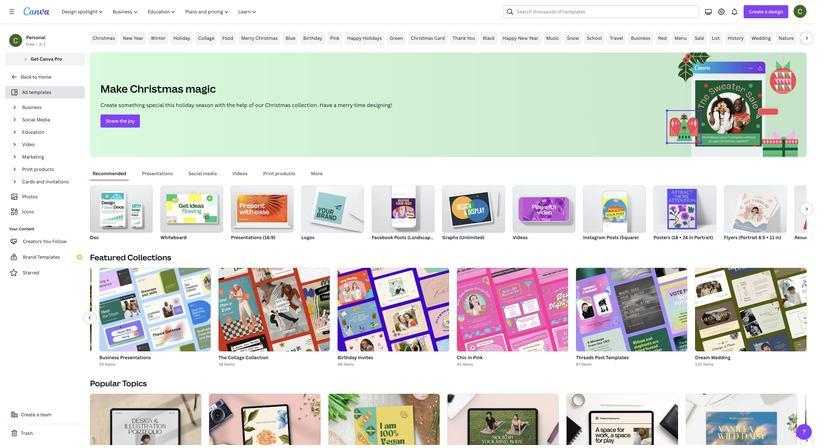 Task type: vqa. For each thing, say whether or not it's contained in the screenshot.
in)
yes



Task type: locate. For each thing, give the bounding box(es) containing it.
0 horizontal spatial posts
[[394, 234, 406, 240]]

you for creators
[[43, 238, 51, 244]]

christmas right our
[[265, 101, 291, 109]]

items right 38
[[224, 362, 235, 367]]

posts for facebook
[[394, 234, 406, 240]]

1 year from the left
[[134, 35, 143, 41]]

video image
[[513, 186, 576, 233], [523, 197, 565, 221]]

business presentations 55 items
[[99, 354, 151, 367]]

0 horizontal spatial print products
[[22, 166, 54, 172]]

new left music
[[518, 35, 528, 41]]

1 horizontal spatial collage
[[228, 354, 244, 361]]

1 horizontal spatial print products
[[263, 170, 295, 177]]

year left music
[[529, 35, 539, 41]]

2 horizontal spatial a
[[765, 8, 768, 15]]

home
[[38, 74, 51, 80]]

print products inside button
[[263, 170, 295, 177]]

all templates
[[22, 89, 51, 95]]

instagram post (square) image
[[583, 186, 646, 233], [603, 198, 627, 223]]

0 horizontal spatial print
[[22, 166, 33, 172]]

print right 'videos' button at the left top of page
[[263, 170, 274, 177]]

merry
[[338, 101, 353, 109]]

1 vertical spatial videos
[[513, 234, 528, 240]]

get
[[31, 56, 39, 62]]

2 horizontal spatial create
[[749, 8, 764, 15]]

1 vertical spatial social
[[189, 170, 202, 177]]

christmas card
[[411, 35, 445, 41]]

2 happy from the left
[[503, 35, 517, 41]]

1 vertical spatial create
[[100, 101, 117, 109]]

0 horizontal spatial a
[[37, 411, 39, 418]]

2 vertical spatial presentations
[[120, 354, 151, 361]]

(portrait
[[739, 234, 758, 240]]

0 horizontal spatial create
[[21, 411, 36, 418]]

instagram posts (square) link
[[583, 186, 646, 242]]

templates down creators you follow link
[[37, 254, 60, 260]]

collage
[[198, 35, 215, 41], [228, 354, 244, 361]]

create for create a team
[[21, 411, 36, 418]]

get canva pro
[[31, 56, 62, 62]]

0 vertical spatial birthday
[[303, 35, 322, 41]]

1 vertical spatial wedding
[[711, 354, 731, 361]]

a inside button
[[37, 411, 39, 418]]

products left more
[[275, 170, 295, 177]]

food link
[[220, 32, 236, 45]]

0 horizontal spatial in
[[468, 354, 472, 361]]

the collage collection 38 items
[[219, 354, 269, 367]]

items down dream
[[703, 362, 714, 367]]

a inside dropdown button
[[765, 8, 768, 15]]

happy holidays link
[[345, 32, 385, 45]]

1 items from the left
[[105, 362, 116, 367]]

0 horizontal spatial business
[[22, 104, 42, 110]]

1 horizontal spatial you
[[467, 35, 475, 41]]

presentations inside business presentations 55 items
[[120, 354, 151, 361]]

business left red at the top of page
[[631, 35, 651, 41]]

posts left (square)
[[607, 234, 619, 240]]

happy right black
[[503, 35, 517, 41]]

items inside chic in pink 45 items
[[463, 362, 473, 367]]

items down threads
[[581, 362, 592, 367]]

the right "with"
[[227, 101, 235, 109]]

3 items from the left
[[344, 362, 354, 367]]

flyers (portrait 8.5 × 11 in) link
[[724, 186, 787, 242]]

special
[[146, 101, 164, 109]]

year inside new year link
[[134, 35, 143, 41]]

business up social media
[[22, 104, 42, 110]]

graph (unlimited) image inside graphs (unlimited) link
[[449, 192, 492, 226]]

1 horizontal spatial products
[[275, 170, 295, 177]]

1 horizontal spatial happy
[[503, 35, 517, 41]]

quote link
[[799, 32, 817, 45]]

pro
[[54, 56, 62, 62]]

1 horizontal spatial business link
[[629, 32, 653, 45]]

1 vertical spatial the
[[120, 118, 127, 124]]

0 horizontal spatial year
[[134, 35, 143, 41]]

posters
[[654, 234, 671, 240]]

0 horizontal spatial you
[[43, 238, 51, 244]]

threads post templates 87 items
[[576, 354, 629, 367]]

year left winter
[[134, 35, 143, 41]]

print up cards
[[22, 166, 33, 172]]

2 vertical spatial a
[[37, 411, 39, 418]]

0 horizontal spatial pink
[[330, 35, 340, 41]]

create
[[749, 8, 764, 15], [100, 101, 117, 109], [21, 411, 36, 418]]

× left 11
[[767, 234, 769, 240]]

0 vertical spatial social
[[22, 116, 35, 123]]

christmas right the merry
[[256, 35, 278, 41]]

create left design
[[749, 8, 764, 15]]

(square)
[[620, 234, 639, 240]]

business link left red link
[[629, 32, 653, 45]]

1 horizontal spatial ×
[[767, 234, 769, 240]]

1 horizontal spatial a
[[334, 101, 337, 109]]

1 vertical spatial in
[[468, 354, 472, 361]]

24
[[683, 234, 688, 240]]

christmas card link
[[408, 32, 448, 45]]

green
[[390, 35, 403, 41]]

more button
[[309, 167, 325, 180]]

music
[[546, 35, 559, 41]]

× left 24 on the bottom right of page
[[680, 234, 682, 240]]

graphs
[[442, 234, 458, 240]]

templates right post
[[606, 354, 629, 361]]

christmas inside christmas link
[[93, 35, 115, 41]]

2 × from the left
[[767, 234, 769, 240]]

doc link
[[90, 186, 153, 242]]

1 vertical spatial business link
[[20, 101, 81, 114]]

1 vertical spatial you
[[43, 238, 51, 244]]

0 horizontal spatial videos
[[233, 170, 248, 177]]

1 posts from the left
[[394, 234, 406, 240]]

items inside dream wedding 110 items
[[703, 362, 714, 367]]

0 horizontal spatial birthday
[[303, 35, 322, 41]]

0 vertical spatial the
[[227, 101, 235, 109]]

print products link
[[20, 163, 81, 176]]

presentation (16:9) image
[[231, 186, 294, 233], [237, 195, 288, 223]]

1 horizontal spatial print
[[263, 170, 274, 177]]

a right have
[[334, 101, 337, 109]]

free •
[[26, 41, 37, 47]]

happy left holidays
[[347, 35, 362, 41]]

aesthetic image
[[686, 394, 797, 445]]

facebook post (landscape) image
[[372, 186, 435, 233], [392, 198, 416, 218]]

1 vertical spatial presentations
[[231, 234, 262, 240]]

a for design
[[765, 8, 768, 15]]

1 happy from the left
[[347, 35, 362, 41]]

0 horizontal spatial happy
[[347, 35, 362, 41]]

flyer (portrait 8.5 × 11 in) image
[[724, 186, 787, 233], [733, 191, 775, 235]]

posts right facebook
[[394, 234, 406, 240]]

1 horizontal spatial pink
[[473, 354, 483, 361]]

logos link
[[301, 186, 364, 242]]

education link
[[20, 126, 81, 138]]

team
[[40, 411, 52, 418]]

graphs (unlimited)
[[442, 234, 485, 240]]

create something special this holiday season with the help of our christmas collection. have a merry time designing!
[[100, 101, 392, 109]]

0 horizontal spatial new
[[123, 35, 133, 41]]

poster (18 × 24 in portrait) image up 24 on the bottom right of page
[[654, 186, 717, 233]]

0 horizontal spatial the
[[120, 118, 127, 124]]

posts inside instagram posts (square) link
[[607, 234, 619, 240]]

happy new year link
[[500, 32, 541, 45]]

45
[[457, 362, 462, 367]]

1 vertical spatial pink
[[473, 354, 483, 361]]

1 vertical spatial birthday
[[338, 354, 357, 361]]

new year link
[[120, 32, 146, 45]]

presentations
[[142, 170, 173, 177], [231, 234, 262, 240], [120, 354, 151, 361]]

birthday
[[303, 35, 322, 41], [338, 354, 357, 361]]

presentations inside button
[[142, 170, 173, 177]]

a left design
[[765, 8, 768, 15]]

pink right birthday link
[[330, 35, 340, 41]]

2 vertical spatial create
[[21, 411, 36, 418]]

social inside social media button
[[189, 170, 202, 177]]

0 vertical spatial templates
[[37, 254, 60, 260]]

poster (18 × 24 in portrait) image
[[654, 186, 717, 233], [667, 189, 697, 229]]

social inside social media link
[[22, 116, 35, 123]]

0 horizontal spatial wedding
[[711, 354, 731, 361]]

0 vertical spatial create
[[749, 8, 764, 15]]

birthday up the 49
[[338, 354, 357, 361]]

products for print products button
[[275, 170, 295, 177]]

items right the 49
[[344, 362, 354, 367]]

1 horizontal spatial wedding
[[752, 35, 771, 41]]

nature link
[[776, 32, 797, 45]]

1 horizontal spatial birthday
[[338, 354, 357, 361]]

christmas left card
[[411, 35, 433, 41]]

0 vertical spatial collage
[[198, 35, 215, 41]]

1 vertical spatial templates
[[606, 354, 629, 361]]

christmas left new year on the left top of page
[[93, 35, 115, 41]]

0 horizontal spatial products
[[34, 166, 54, 172]]

you right thank
[[467, 35, 475, 41]]

pink
[[330, 35, 340, 41], [473, 354, 483, 361]]

veganuary image
[[328, 394, 440, 445]]

4 items from the left
[[463, 362, 473, 367]]

year
[[134, 35, 143, 41], [529, 35, 539, 41]]

minimalist image
[[90, 394, 201, 445]]

logo image
[[301, 186, 364, 233], [314, 192, 346, 225]]

videos
[[233, 170, 248, 177], [513, 234, 528, 240]]

collage left 'food'
[[198, 35, 215, 41]]

0 horizontal spatial social
[[22, 116, 35, 123]]

2 posts from the left
[[607, 234, 619, 240]]

business up 55
[[99, 354, 119, 361]]

birthday inside birthday invites 49 items
[[338, 354, 357, 361]]

sale
[[695, 35, 704, 41]]

have
[[320, 101, 332, 109]]

invitations
[[46, 178, 69, 185]]

create inside button
[[21, 411, 36, 418]]

print products for print products button
[[263, 170, 295, 177]]

create left team
[[21, 411, 36, 418]]

doc image
[[90, 186, 153, 233], [90, 186, 153, 233]]

2 horizontal spatial business
[[631, 35, 651, 41]]

black link
[[480, 32, 497, 45]]

2 vertical spatial business
[[99, 354, 119, 361]]

create a team button
[[5, 408, 85, 421]]

birthday left pink link
[[303, 35, 322, 41]]

products inside button
[[275, 170, 295, 177]]

and
[[36, 178, 44, 185]]

video link
[[20, 138, 81, 151]]

flyers
[[724, 234, 738, 240]]

creators
[[23, 238, 42, 244]]

recommended button
[[90, 167, 129, 180]]

social media
[[189, 170, 217, 177]]

collections
[[127, 252, 171, 263]]

1 horizontal spatial new
[[518, 35, 528, 41]]

1 horizontal spatial create
[[100, 101, 117, 109]]

icons link
[[9, 206, 81, 218]]

in right chic in the bottom of the page
[[468, 354, 472, 361]]

1 horizontal spatial year
[[529, 35, 539, 41]]

wedding right dream
[[711, 354, 731, 361]]

create up the share on the top
[[100, 101, 117, 109]]

whiteboard image
[[161, 186, 223, 233], [167, 194, 217, 223]]

history
[[728, 35, 744, 41]]

list
[[712, 35, 720, 41]]

2 items from the left
[[224, 362, 235, 367]]

facebook posts (landscape)
[[372, 234, 435, 240]]

free
[[26, 41, 34, 47]]

back
[[21, 74, 31, 80]]

merry christmas link
[[239, 32, 280, 45]]

0 vertical spatial a
[[765, 8, 768, 15]]

brand templates link
[[5, 251, 85, 264]]

business presentations link
[[99, 354, 211, 361]]

instagram post (square) image inside instagram posts (square) link
[[603, 198, 627, 223]]

posts inside facebook posts (landscape) link
[[394, 234, 406, 240]]

dream
[[695, 354, 710, 361]]

happy for happy new year
[[503, 35, 517, 41]]

poster (18 × 24 in portrait) image up posters (18 × 24 in portrait)
[[667, 189, 697, 229]]

2 year from the left
[[529, 35, 539, 41]]

fitness image
[[448, 394, 559, 445]]

templates
[[37, 254, 60, 260], [606, 354, 629, 361]]

videos inside button
[[233, 170, 248, 177]]

0 vertical spatial pink
[[330, 35, 340, 41]]

None search field
[[504, 5, 700, 18]]

holidays
[[363, 35, 382, 41]]

1 horizontal spatial social
[[189, 170, 202, 177]]

business link
[[629, 32, 653, 45], [20, 101, 81, 114]]

season
[[196, 101, 213, 109]]

print products
[[22, 166, 54, 172], [263, 170, 295, 177]]

create a design button
[[744, 5, 789, 18]]

social left media
[[189, 170, 202, 177]]

1 horizontal spatial posts
[[607, 234, 619, 240]]

0 horizontal spatial ×
[[680, 234, 682, 240]]

wedding left nature
[[752, 35, 771, 41]]

the left 'joy'
[[120, 118, 127, 124]]

in right 24 on the bottom right of page
[[689, 234, 693, 240]]

0 vertical spatial videos
[[233, 170, 248, 177]]

social up "education" at top left
[[22, 116, 35, 123]]

6 items from the left
[[703, 362, 714, 367]]

new right christmas link
[[123, 35, 133, 41]]

Search search field
[[517, 6, 695, 18]]

print products for print products link
[[22, 166, 54, 172]]

0 horizontal spatial collage
[[198, 35, 215, 41]]

space image
[[805, 394, 817, 445]]

birthday for birthday invites 49 items
[[338, 354, 357, 361]]

print inside button
[[263, 170, 274, 177]]

1 horizontal spatial templates
[[606, 354, 629, 361]]

business link up media
[[20, 101, 81, 114]]

travel link
[[607, 32, 626, 45]]

1 horizontal spatial business
[[99, 354, 119, 361]]

magic
[[186, 82, 216, 96]]

0 vertical spatial in
[[689, 234, 693, 240]]

0 vertical spatial you
[[467, 35, 475, 41]]

christmas up special
[[130, 82, 183, 96]]

food
[[222, 35, 233, 41]]

•
[[36, 41, 37, 47]]

share
[[106, 118, 118, 124]]

items right 45
[[463, 362, 473, 367]]

you left follow
[[43, 238, 51, 244]]

graph (unlimited) image
[[442, 186, 505, 233], [449, 192, 492, 226]]

items inside the collage collection 38 items
[[224, 362, 235, 367]]

0 vertical spatial wedding
[[752, 35, 771, 41]]

create inside dropdown button
[[749, 8, 764, 15]]

holiday link
[[171, 32, 193, 45]]

pink right chic in the bottom of the page
[[473, 354, 483, 361]]

collection
[[246, 354, 269, 361]]

christina overa image
[[794, 5, 807, 18]]

5 items from the left
[[581, 362, 592, 367]]

8.5
[[759, 234, 765, 240]]

starred
[[23, 270, 39, 276]]

in inside chic in pink 45 items
[[468, 354, 472, 361]]

products up cards and invitations
[[34, 166, 54, 172]]

social for social media
[[22, 116, 35, 123]]

collage right the at the left bottom of page
[[228, 354, 244, 361]]

make christmas magic image
[[650, 53, 807, 157]]

resumes link
[[795, 186, 817, 242]]

0 vertical spatial presentations
[[142, 170, 173, 177]]

a left team
[[37, 411, 39, 418]]

items right 55
[[105, 362, 116, 367]]

1 vertical spatial collage
[[228, 354, 244, 361]]



Task type: describe. For each thing, give the bounding box(es) containing it.
wedding inside dream wedding 110 items
[[711, 354, 731, 361]]

of
[[249, 101, 254, 109]]

school
[[587, 35, 602, 41]]

popular topics
[[90, 378, 147, 389]]

templates
[[29, 89, 51, 95]]

share the joy
[[106, 118, 135, 124]]

year inside 'happy new year' link
[[529, 35, 539, 41]]

items inside threads post templates 87 items
[[581, 362, 592, 367]]

trash
[[21, 430, 33, 436]]

11
[[770, 234, 775, 240]]

templates inside threads post templates 87 items
[[606, 354, 629, 361]]

canva
[[40, 56, 53, 62]]

× inside 'link'
[[767, 234, 769, 240]]

0 horizontal spatial templates
[[37, 254, 60, 260]]

print products button
[[261, 167, 298, 180]]

the
[[219, 354, 227, 361]]

collage inside the collage collection 38 items
[[228, 354, 244, 361]]

print for print products button
[[263, 170, 274, 177]]

make
[[100, 82, 128, 96]]

posters (18 × 24 in portrait) link
[[654, 186, 717, 242]]

collection.
[[292, 101, 318, 109]]

business inside business presentations 55 items
[[99, 354, 119, 361]]

(landscape)
[[408, 234, 435, 240]]

invites
[[358, 354, 373, 361]]

1 vertical spatial a
[[334, 101, 337, 109]]

cards
[[22, 178, 35, 185]]

1 vertical spatial business
[[22, 104, 42, 110]]

instagram
[[583, 234, 606, 240]]

1 new from the left
[[123, 35, 133, 41]]

featured
[[90, 252, 126, 263]]

design
[[769, 8, 783, 15]]

designing!
[[367, 101, 392, 109]]

chic
[[457, 354, 467, 361]]

birthday for birthday
[[303, 35, 322, 41]]

1 horizontal spatial in
[[689, 234, 693, 240]]

quote
[[802, 35, 816, 41]]

presentation (16:9) image inside presentations (16:9) link
[[237, 195, 288, 223]]

christmas link
[[90, 32, 118, 45]]

top level navigation element
[[57, 5, 262, 18]]

to
[[33, 74, 37, 80]]

black
[[483, 35, 495, 41]]

poster (18 × 24 in portrait) image inside the posters (18 × 24 in portrait) link
[[667, 189, 697, 229]]

education
[[22, 129, 44, 135]]

resume image
[[795, 186, 817, 233]]

items inside birthday invites 49 items
[[344, 362, 354, 367]]

history link
[[725, 32, 747, 45]]

video
[[22, 141, 35, 147]]

media
[[37, 116, 50, 123]]

posts for instagram
[[607, 234, 619, 240]]

1 horizontal spatial videos
[[513, 234, 528, 240]]

help
[[236, 101, 248, 109]]

thank you
[[453, 35, 475, 41]]

products for print products link
[[34, 166, 54, 172]]

birthday link
[[301, 32, 325, 45]]

whiteboard
[[161, 234, 187, 240]]

(unlimited)
[[459, 234, 485, 240]]

with
[[215, 101, 225, 109]]

christmas inside christmas card link
[[411, 35, 433, 41]]

presentations (16:9)
[[231, 234, 276, 240]]

featured collections
[[90, 252, 171, 263]]

videos button
[[230, 167, 250, 180]]

facebook
[[372, 234, 393, 240]]

1 × from the left
[[680, 234, 682, 240]]

0 vertical spatial business
[[631, 35, 651, 41]]

create for create something special this holiday season with the help of our christmas collection. have a merry time designing!
[[100, 101, 117, 109]]

110
[[695, 362, 702, 367]]

0 vertical spatial business link
[[629, 32, 653, 45]]

2 new from the left
[[518, 35, 528, 41]]

chic in pink link
[[457, 354, 568, 361]]

0 horizontal spatial business link
[[20, 101, 81, 114]]

small business image
[[567, 394, 678, 445]]

facebook posts (landscape) link
[[372, 186, 435, 242]]

green link
[[387, 32, 406, 45]]

happy for happy holidays
[[347, 35, 362, 41]]

holiday
[[173, 35, 190, 41]]

a for team
[[37, 411, 39, 418]]

presentations for presentations
[[142, 170, 173, 177]]

media
[[203, 170, 217, 177]]

presentations for presentations (16:9)
[[231, 234, 262, 240]]

print for print products link
[[22, 166, 33, 172]]

items inside business presentations 55 items
[[105, 362, 116, 367]]

nature image
[[209, 394, 321, 445]]

social for social media
[[189, 170, 202, 177]]

menu
[[675, 35, 687, 41]]

marketing
[[22, 154, 44, 160]]

(18
[[672, 234, 678, 240]]

travel
[[610, 35, 623, 41]]

social media
[[22, 116, 50, 123]]

recommended
[[93, 170, 126, 177]]

presentations (16:9) link
[[231, 186, 294, 242]]

content
[[19, 226, 34, 232]]

personal
[[26, 34, 45, 40]]

whiteboard link
[[161, 186, 223, 242]]

collage link
[[196, 32, 217, 45]]

create for create a design
[[749, 8, 764, 15]]

you for thank
[[467, 35, 475, 41]]

follow
[[52, 238, 67, 244]]

posters (18 × 24 in portrait)
[[654, 234, 713, 240]]

marketing link
[[20, 151, 81, 163]]

dream wedding 110 items
[[695, 354, 731, 367]]

thank you link
[[450, 32, 478, 45]]

wedding link
[[749, 32, 774, 45]]

55
[[99, 362, 104, 367]]

flyer (portrait 8.5 × 11 in) image inside flyers (portrait 8.5 × 11 in) 'link'
[[733, 191, 775, 235]]

music link
[[544, 32, 562, 45]]

post
[[595, 354, 605, 361]]

presentations button
[[139, 167, 176, 180]]

graphs (unlimited) link
[[442, 186, 505, 242]]

merry
[[241, 35, 254, 41]]

pink inside chic in pink 45 items
[[473, 354, 483, 361]]

winter
[[151, 35, 166, 41]]

card
[[434, 35, 445, 41]]

creators you follow link
[[5, 235, 85, 248]]

1 horizontal spatial the
[[227, 101, 235, 109]]

49
[[338, 362, 343, 367]]

birthday invites 49 items
[[338, 354, 373, 367]]

more
[[311, 170, 323, 177]]

blue link
[[283, 32, 298, 45]]

christmas inside merry christmas link
[[256, 35, 278, 41]]

thank
[[453, 35, 466, 41]]



